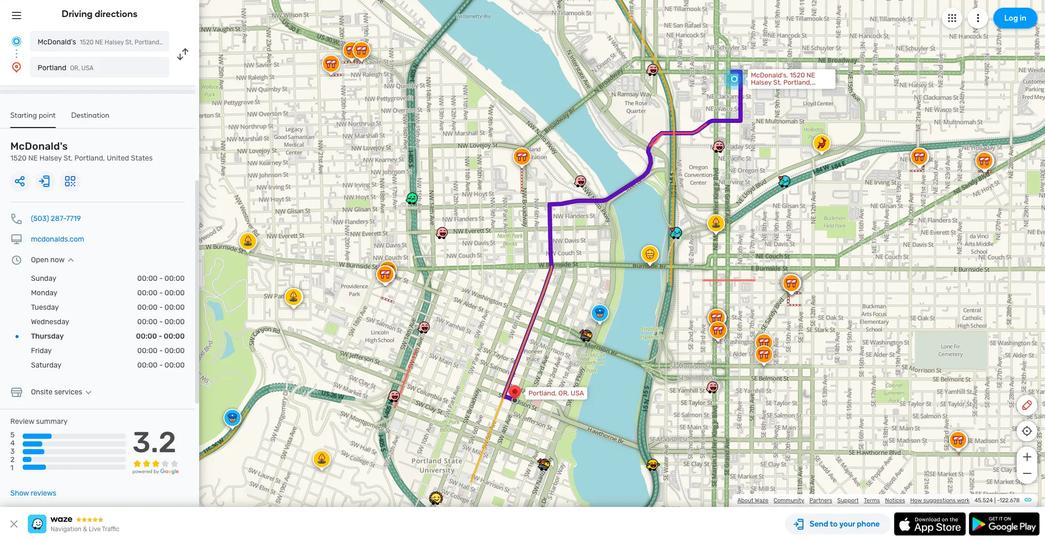 Task type: describe. For each thing, give the bounding box(es) containing it.
chevron up image
[[65, 256, 77, 264]]

usa for portland
[[81, 65, 94, 72]]

usa for portland,
[[571, 389, 584, 397]]

portland or, usa
[[38, 64, 94, 72]]

0 vertical spatial mcdonald's
[[38, 38, 76, 46]]

mcdonald's, 1520 ne halsey st, portland, united states
[[751, 71, 816, 93]]

122.678
[[1000, 497, 1021, 504]]

notices link
[[886, 497, 906, 504]]

destination button
[[71, 111, 110, 127]]

mcdonald's inside mcdonald's 1520 ne halsey st, portland, united states
[[10, 140, 68, 152]]

terms
[[865, 497, 881, 504]]

sunday
[[31, 274, 56, 283]]

0 vertical spatial st,
[[125, 39, 133, 46]]

show reviews
[[10, 489, 56, 498]]

driving
[[62, 8, 93, 20]]

onsite services
[[31, 388, 82, 397]]

3
[[10, 447, 15, 456]]

open now
[[31, 256, 65, 264]]

location image
[[10, 61, 23, 73]]

navigation
[[51, 526, 82, 533]]

(503)
[[31, 214, 49, 223]]

portland, inside mcdonald's, 1520 ne halsey st, portland, united states
[[784, 79, 812, 86]]

portland, or, usa
[[529, 389, 584, 397]]

link image
[[1025, 496, 1033, 504]]

- for friday
[[159, 347, 163, 355]]

00:00 - 00:00 for thursday
[[136, 332, 185, 341]]

monday
[[31, 289, 57, 297]]

states inside mcdonald's, 1520 ne halsey st, portland, united states
[[774, 86, 794, 93]]

st, inside mcdonald's, 1520 ne halsey st, portland, united states
[[774, 79, 782, 86]]

how
[[911, 497, 923, 504]]

zoom in image
[[1021, 451, 1034, 463]]

point
[[39, 111, 56, 120]]

2 vertical spatial 1520
[[10, 154, 27, 163]]

00:00 - 00:00 for sunday
[[137, 274, 185, 283]]

287-
[[51, 214, 66, 223]]

mcdonald's,
[[751, 71, 789, 79]]

(503) 287-7719
[[31, 214, 81, 223]]

wednesday
[[31, 318, 69, 326]]

5
[[10, 431, 15, 440]]

waze
[[755, 497, 769, 504]]

community link
[[774, 497, 805, 504]]

about waze community partners support terms notices how suggestions work 45.524 | -122.678
[[738, 497, 1021, 504]]

- for sunday
[[159, 274, 163, 283]]

directions
[[95, 8, 138, 20]]

0 vertical spatial states
[[183, 39, 202, 46]]

mcdonalds.com
[[31, 235, 84, 244]]

call image
[[10, 213, 23, 225]]

2
[[10, 456, 15, 465]]

now
[[50, 256, 65, 264]]

starting point
[[10, 111, 56, 120]]

2 vertical spatial halsey
[[39, 154, 62, 163]]

traffic
[[102, 526, 120, 533]]

4
[[10, 439, 15, 448]]

suggestions
[[924, 497, 956, 504]]

halsey inside mcdonald's, 1520 ne halsey st, portland, united states
[[751, 79, 772, 86]]

x image
[[8, 518, 20, 530]]

store image
[[10, 386, 23, 399]]

0 vertical spatial mcdonald's 1520 ne halsey st, portland, united states
[[38, 38, 202, 46]]

00:00 - 00:00 for saturday
[[137, 361, 185, 370]]

reviews
[[31, 489, 56, 498]]

1520 inside mcdonald's, 1520 ne halsey st, portland, united states
[[790, 71, 806, 79]]

terms link
[[865, 497, 881, 504]]



Task type: vqa. For each thing, say whether or not it's contained in the screenshot.
pencil image at bottom
yes



Task type: locate. For each thing, give the bounding box(es) containing it.
or,
[[70, 65, 80, 72], [559, 389, 570, 397]]

computer image
[[10, 233, 23, 246]]

1 vertical spatial mcdonald's
[[10, 140, 68, 152]]

1 horizontal spatial usa
[[571, 389, 584, 397]]

clock image
[[10, 254, 23, 267]]

chevron down image
[[82, 388, 95, 397]]

1520 down "driving"
[[80, 39, 94, 46]]

united inside mcdonald's, 1520 ne halsey st, portland, united states
[[751, 86, 772, 93]]

support link
[[838, 497, 859, 504]]

1 horizontal spatial states
[[183, 39, 202, 46]]

1 vertical spatial 1520
[[790, 71, 806, 79]]

usa inside portland or, usa
[[81, 65, 94, 72]]

- for tuesday
[[159, 303, 163, 312]]

7719
[[66, 214, 81, 223]]

2 horizontal spatial 1520
[[790, 71, 806, 79]]

(503) 287-7719 link
[[31, 214, 81, 223]]

0 horizontal spatial united
[[107, 154, 129, 163]]

- for thursday
[[159, 332, 162, 341]]

1 horizontal spatial st,
[[125, 39, 133, 46]]

45.524
[[975, 497, 994, 504]]

2 vertical spatial ne
[[28, 154, 38, 163]]

0 horizontal spatial 1520
[[10, 154, 27, 163]]

1 vertical spatial st,
[[774, 79, 782, 86]]

ne
[[95, 39, 103, 46], [807, 71, 816, 79], [28, 154, 38, 163]]

1 vertical spatial or,
[[559, 389, 570, 397]]

states
[[183, 39, 202, 46], [774, 86, 794, 93], [131, 154, 153, 163]]

united
[[162, 39, 182, 46], [751, 86, 772, 93], [107, 154, 129, 163]]

1 vertical spatial halsey
[[751, 79, 772, 86]]

open now button
[[31, 256, 77, 264]]

0 vertical spatial usa
[[81, 65, 94, 72]]

partners
[[810, 497, 833, 504]]

0 horizontal spatial or,
[[70, 65, 80, 72]]

1 vertical spatial mcdonald's 1520 ne halsey st, portland, united states
[[10, 140, 153, 163]]

ne down driving directions
[[95, 39, 103, 46]]

1 horizontal spatial halsey
[[105, 39, 124, 46]]

1 horizontal spatial ne
[[95, 39, 103, 46]]

00:00 - 00:00 for wednesday
[[137, 318, 185, 326]]

00:00 - 00:00 for tuesday
[[137, 303, 185, 312]]

current location image
[[10, 35, 23, 48]]

1520
[[80, 39, 94, 46], [790, 71, 806, 79], [10, 154, 27, 163]]

- for saturday
[[159, 361, 163, 370]]

st,
[[125, 39, 133, 46], [774, 79, 782, 86], [64, 154, 73, 163]]

or, for portland,
[[559, 389, 570, 397]]

2 vertical spatial united
[[107, 154, 129, 163]]

support
[[838, 497, 859, 504]]

2 horizontal spatial states
[[774, 86, 794, 93]]

0 vertical spatial 1520
[[80, 39, 94, 46]]

0 horizontal spatial ne
[[28, 154, 38, 163]]

-
[[159, 274, 163, 283], [159, 289, 163, 297], [159, 303, 163, 312], [159, 318, 163, 326], [159, 332, 162, 341], [159, 347, 163, 355], [159, 361, 163, 370], [998, 497, 1000, 504]]

00:00
[[137, 274, 158, 283], [165, 274, 185, 283], [137, 289, 158, 297], [165, 289, 185, 297], [137, 303, 158, 312], [165, 303, 185, 312], [137, 318, 158, 326], [165, 318, 185, 326], [136, 332, 157, 341], [164, 332, 185, 341], [137, 347, 158, 355], [165, 347, 185, 355], [137, 361, 158, 370], [165, 361, 185, 370]]

summary
[[36, 417, 68, 426]]

driving directions
[[62, 8, 138, 20]]

review summary
[[10, 417, 68, 426]]

1520 down starting point button
[[10, 154, 27, 163]]

1 vertical spatial usa
[[571, 389, 584, 397]]

show
[[10, 489, 29, 498]]

0 vertical spatial or,
[[70, 65, 80, 72]]

00:00 - 00:00
[[137, 274, 185, 283], [137, 289, 185, 297], [137, 303, 185, 312], [137, 318, 185, 326], [136, 332, 185, 341], [137, 347, 185, 355], [137, 361, 185, 370]]

3.2
[[133, 426, 176, 460]]

how suggestions work link
[[911, 497, 970, 504]]

destination
[[71, 111, 110, 120]]

2 vertical spatial st,
[[64, 154, 73, 163]]

saturday
[[31, 361, 62, 370]]

pencil image
[[1022, 399, 1034, 412]]

onsite services button
[[31, 388, 95, 397]]

portland
[[38, 64, 66, 72]]

2 horizontal spatial united
[[751, 86, 772, 93]]

ne inside mcdonald's, 1520 ne halsey st, portland, united states
[[807, 71, 816, 79]]

ne right mcdonald's,
[[807, 71, 816, 79]]

review
[[10, 417, 34, 426]]

0 vertical spatial united
[[162, 39, 182, 46]]

starting point button
[[10, 111, 56, 128]]

2 vertical spatial states
[[131, 154, 153, 163]]

about
[[738, 497, 754, 504]]

notices
[[886, 497, 906, 504]]

portland,
[[135, 39, 161, 46], [784, 79, 812, 86], [74, 154, 105, 163], [529, 389, 557, 397]]

1 horizontal spatial united
[[162, 39, 182, 46]]

live
[[89, 526, 101, 533]]

&
[[83, 526, 87, 533]]

ne down starting point button
[[28, 154, 38, 163]]

friday
[[31, 347, 52, 355]]

or, for portland
[[70, 65, 80, 72]]

halsey
[[105, 39, 124, 46], [751, 79, 772, 86], [39, 154, 62, 163]]

zoom out image
[[1021, 467, 1034, 480]]

5 4 3 2 1
[[10, 431, 15, 473]]

0 horizontal spatial usa
[[81, 65, 94, 72]]

|
[[995, 497, 996, 504]]

mcdonald's
[[38, 38, 76, 46], [10, 140, 68, 152]]

usa
[[81, 65, 94, 72], [571, 389, 584, 397]]

mcdonald's 1520 ne halsey st, portland, united states down directions
[[38, 38, 202, 46]]

or, inside portland or, usa
[[70, 65, 80, 72]]

2 horizontal spatial ne
[[807, 71, 816, 79]]

services
[[54, 388, 82, 397]]

1520 right mcdonald's,
[[790, 71, 806, 79]]

about waze link
[[738, 497, 769, 504]]

open
[[31, 256, 49, 264]]

thursday
[[31, 332, 64, 341]]

mcdonalds.com link
[[31, 235, 84, 244]]

1 horizontal spatial 1520
[[80, 39, 94, 46]]

tuesday
[[31, 303, 59, 312]]

1 vertical spatial states
[[774, 86, 794, 93]]

1 vertical spatial ne
[[807, 71, 816, 79]]

2 horizontal spatial st,
[[774, 79, 782, 86]]

mcdonald's up portland
[[38, 38, 76, 46]]

0 vertical spatial ne
[[95, 39, 103, 46]]

0 horizontal spatial halsey
[[39, 154, 62, 163]]

work
[[958, 497, 970, 504]]

community
[[774, 497, 805, 504]]

mcdonald's down starting point button
[[10, 140, 68, 152]]

starting
[[10, 111, 37, 120]]

00:00 - 00:00 for monday
[[137, 289, 185, 297]]

- for wednesday
[[159, 318, 163, 326]]

0 horizontal spatial states
[[131, 154, 153, 163]]

navigation & live traffic
[[51, 526, 120, 533]]

mcdonald's 1520 ne halsey st, portland, united states down destination button
[[10, 140, 153, 163]]

partners link
[[810, 497, 833, 504]]

0 horizontal spatial st,
[[64, 154, 73, 163]]

1 horizontal spatial or,
[[559, 389, 570, 397]]

1 vertical spatial united
[[751, 86, 772, 93]]

1
[[10, 464, 13, 473]]

- for monday
[[159, 289, 163, 297]]

2 horizontal spatial halsey
[[751, 79, 772, 86]]

mcdonald's 1520 ne halsey st, portland, united states
[[38, 38, 202, 46], [10, 140, 153, 163]]

0 vertical spatial halsey
[[105, 39, 124, 46]]

00:00 - 00:00 for friday
[[137, 347, 185, 355]]

onsite
[[31, 388, 53, 397]]



